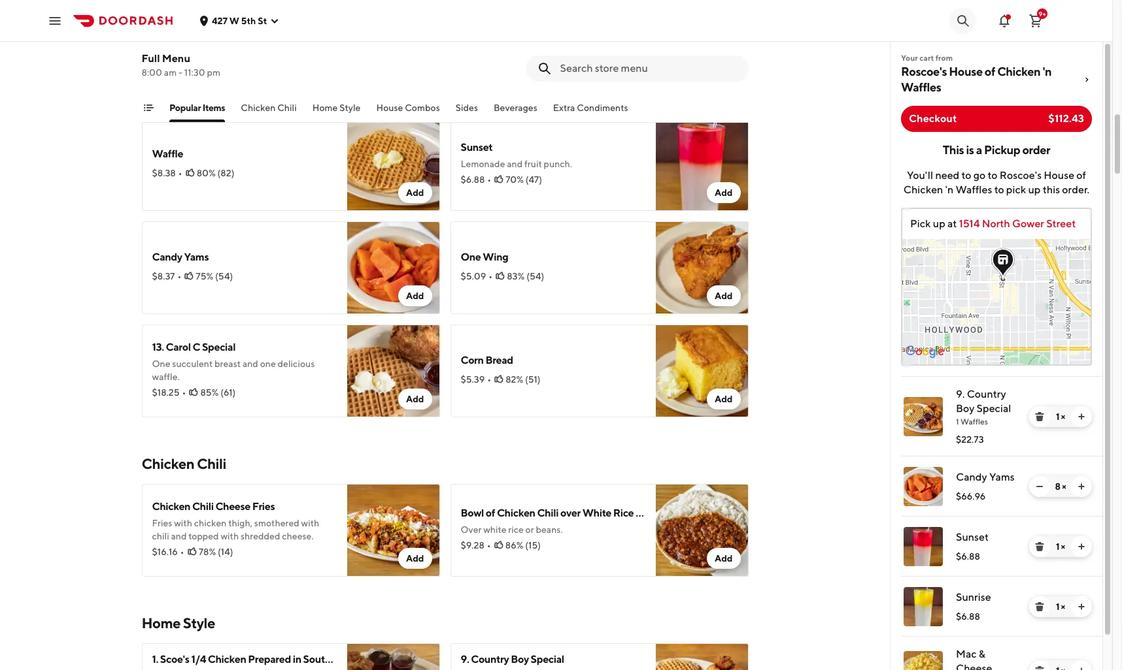 Task type: locate. For each thing, give the bounding box(es) containing it.
one up the waffle.
[[152, 359, 170, 369]]

2 add one to cart image from the top
[[1076, 482, 1087, 492]]

candy yams image inside "list"
[[904, 468, 943, 507]]

83% (54)
[[507, 271, 544, 282]]

1 vertical spatial house
[[376, 103, 403, 113]]

full
[[142, 52, 160, 65]]

this
[[943, 143, 964, 157]]

chicken
[[194, 519, 227, 529]]

4 remove item from cart image from the top
[[1035, 666, 1045, 671]]

1 vertical spatial country
[[967, 388, 1006, 401]]

chicken.
[[551, 49, 586, 60]]

mac & cheese
[[956, 649, 992, 671]]

2 vertical spatial waffles
[[961, 417, 988, 427]]

fries up smothered
[[252, 501, 275, 513]]

0 horizontal spatial house
[[376, 103, 403, 113]]

0 horizontal spatial chicken chili
[[142, 456, 226, 473]]

$8.37
[[152, 271, 175, 282]]

fruit
[[525, 159, 542, 169]]

• right '$18.25'
[[182, 388, 186, 398]]

add for chicken chili cheese fries
[[406, 554, 424, 564]]

yams left remove one from cart 'image'
[[989, 471, 1015, 484]]

special for 13. carol c special one succulent breast and one delicious waffle.
[[202, 341, 235, 354]]

add one to cart image for sunrise
[[1076, 602, 1087, 613]]

corn up $5.39
[[461, 354, 484, 367]]

roscoe's down cart
[[901, 65, 947, 78]]

1 inside 9. country boy special 1 waffles
[[956, 417, 959, 427]]

$6.88 down sunrise
[[956, 612, 980, 623]]

1 add one to cart image from the top
[[1076, 542, 1087, 553]]

0 horizontal spatial candy
[[152, 251, 182, 264]]

1 horizontal spatial house
[[949, 65, 983, 78]]

1 horizontal spatial sunset image
[[904, 528, 943, 567]]

two
[[268, 43, 283, 53]]

chicken inside button
[[241, 103, 275, 113]]

1 vertical spatial add one to cart image
[[1076, 482, 1087, 492]]

• down lemonade
[[487, 175, 491, 185]]

1 horizontal spatial 9. country boy special image
[[656, 644, 748, 671]]

boy inside 9. country boy special 1 waffles
[[956, 403, 975, 415]]

0 horizontal spatial roscoe's
[[901, 65, 947, 78]]

with up (14)
[[221, 532, 239, 542]]

1 for sunset
[[1056, 542, 1059, 553]]

house up this
[[1044, 169, 1074, 182]]

to left pick
[[994, 184, 1004, 196]]

0 horizontal spatial 9. country boy special image
[[347, 15, 440, 108]]

1 × for 9. country boy special
[[1056, 412, 1065, 422]]

add button for one wing
[[707, 286, 741, 307]]

one inside 13. carol c special one succulent breast and one delicious waffle.
[[152, 359, 170, 369]]

waffles for 9.
[[961, 417, 988, 427]]

in
[[293, 654, 301, 666]]

add one to cart image for candy yams
[[1076, 482, 1087, 492]]

• for $22.73 •
[[183, 71, 186, 82]]

$5.39 •
[[461, 375, 491, 385]]

chicken inside roscoe's house of chicken 'n waffles
[[997, 65, 1041, 78]]

(54) right 75% at the top of page
[[215, 271, 233, 282]]

(54) right 83% at top
[[526, 271, 544, 282]]

427 w 5th st button
[[199, 15, 280, 26]]

up
[[1028, 184, 1041, 196], [933, 218, 945, 230]]

add for sunset
[[715, 188, 733, 198]]

your
[[901, 53, 918, 63]]

add one to cart image for sunset
[[1076, 542, 1087, 553]]

2 horizontal spatial 9. country boy special image
[[904, 398, 943, 437]]

add button for waffle
[[398, 182, 432, 203]]

1 vertical spatial 9. country boy special image
[[904, 398, 943, 437]]

waffles
[[285, 43, 315, 53]]

home up 1.
[[142, 615, 180, 632]]

0 horizontal spatial yams
[[184, 251, 209, 264]]

0 horizontal spatial sunset
[[461, 141, 493, 154]]

roscoe's house of chicken 'n waffles link
[[901, 64, 1092, 95]]

0 vertical spatial 'n
[[1043, 65, 1052, 78]]

1 horizontal spatial boy
[[511, 654, 529, 666]]

$22.73
[[152, 71, 180, 82], [956, 435, 984, 445]]

0 horizontal spatial 'n
[[945, 184, 954, 196]]

13. carol c special image
[[347, 325, 440, 418]]

1 vertical spatial one
[[152, 359, 170, 369]]

0 vertical spatial a
[[221, 43, 226, 53]]

chili
[[152, 532, 169, 542]]

yams up 75% at the top of page
[[184, 251, 209, 264]]

choice inside 9. country boy special three wings and a choice of two waffles or potato salad or french fries
[[228, 43, 255, 53]]

1 1 × from the top
[[1056, 412, 1065, 422]]

bowl
[[461, 507, 484, 520]]

0 vertical spatial cheese
[[215, 501, 250, 513]]

chicken
[[997, 65, 1041, 78], [241, 103, 275, 113], [904, 184, 943, 196], [142, 456, 194, 473], [152, 501, 190, 513], [497, 507, 535, 520], [208, 654, 246, 666]]

2 horizontal spatial &
[[979, 649, 986, 661]]

and
[[204, 43, 219, 53], [507, 159, 523, 169], [243, 359, 258, 369], [171, 532, 187, 542]]

three
[[152, 43, 176, 53]]

of inside you'll need to go to roscoe's house of chicken 'n waffles to pick up this order.
[[1077, 169, 1086, 182]]

cheese inside chicken chili cheese fries fries with chicken thigh, smothered with chili and topped with shredded cheese.
[[215, 501, 250, 513]]

1 vertical spatial add one to cart image
[[1076, 602, 1087, 613]]

$22.73 for $22.73 •
[[152, 71, 180, 82]]

2 vertical spatial country
[[471, 654, 509, 666]]

70%
[[506, 175, 524, 185]]

(96)
[[220, 71, 237, 82]]

'n up $112.43
[[1043, 65, 1052, 78]]

$22.73 down the 'potato'
[[152, 71, 180, 82]]

delicious
[[278, 359, 315, 369]]

$6.88 up sunrise
[[956, 552, 980, 562]]

with up topped
[[174, 519, 192, 529]]

one wing
[[461, 251, 508, 264]]

and up 70%
[[507, 159, 523, 169]]

0 horizontal spatial mac
[[476, 31, 496, 44]]

8 ×
[[1055, 482, 1066, 492]]

0 vertical spatial corn
[[590, 31, 613, 44]]

1 (54) from the left
[[215, 271, 233, 282]]

map region
[[831, 197, 1122, 365]]

$5.09 •
[[461, 271, 493, 282]]

1 × for sunset
[[1056, 542, 1065, 553]]

waffles inside you'll need to go to roscoe's house of chicken 'n waffles to pick up this order.
[[956, 184, 992, 196]]

add one to cart image
[[1076, 412, 1087, 422], [1076, 482, 1087, 492], [1076, 666, 1087, 671]]

8
[[1055, 482, 1060, 492]]

9. for 9. country boy special 1 waffles
[[956, 388, 965, 401]]

mac inside mac & cheese
[[956, 649, 977, 661]]

candy yams image
[[347, 222, 440, 315], [904, 468, 943, 507]]

mac down sunrise
[[956, 649, 977, 661]]

remove item from cart image
[[1035, 412, 1045, 422], [1035, 542, 1045, 553], [1035, 602, 1045, 613], [1035, 666, 1045, 671]]

1.
[[152, 654, 158, 666]]

2 vertical spatial 1 ×
[[1056, 602, 1065, 613]]

boy inside 9. country boy special three wings and a choice of two waffles or potato salad or french fries
[[202, 25, 220, 37]]

1 vertical spatial bread
[[486, 354, 513, 367]]

chicken chili down fries
[[241, 103, 296, 113]]

& down sunrise
[[979, 649, 986, 661]]

0 horizontal spatial up
[[933, 218, 945, 230]]

1 horizontal spatial fries
[[252, 501, 275, 513]]

to right go
[[988, 169, 998, 182]]

wings
[[178, 43, 202, 53]]

0 horizontal spatial corn
[[461, 354, 484, 367]]

bread up 82%
[[486, 354, 513, 367]]

0 vertical spatial bread
[[614, 31, 642, 44]]

(47)
[[526, 175, 542, 185]]

home style
[[312, 103, 360, 113], [142, 615, 215, 632]]

of inside '22. mac & cheese, greens & corn bread combo comes with choice of chicken. 79% (101)'
[[541, 49, 550, 60]]

• right $8.38
[[178, 168, 182, 179]]

and right chili
[[171, 532, 187, 542]]

• for $8.37 •
[[178, 271, 181, 282]]

8:00
[[142, 67, 162, 78]]

0 horizontal spatial home
[[142, 615, 180, 632]]

$22.73 down 9. country boy special 1 waffles
[[956, 435, 984, 445]]

1 vertical spatial mac
[[956, 649, 977, 661]]

(101)
[[530, 65, 550, 75]]

$6.88 down lemonade
[[461, 175, 485, 185]]

add one to cart image
[[1076, 542, 1087, 553], [1076, 602, 1087, 613]]

0 vertical spatial $6.88
[[461, 175, 485, 185]]

9. inside 9. country boy special 1 waffles
[[956, 388, 965, 401]]

beverages button
[[493, 101, 537, 122]]

1 remove item from cart image from the top
[[1035, 412, 1045, 422]]

style right southern at the left bottom of page
[[348, 654, 371, 666]]

0 vertical spatial yams
[[184, 251, 209, 264]]

2 vertical spatial 9.
[[461, 654, 469, 666]]

0 horizontal spatial country
[[162, 25, 200, 37]]

add for corn bread
[[715, 394, 733, 405]]

chicken chili up chicken
[[142, 456, 226, 473]]

st
[[258, 15, 267, 26]]

mac
[[476, 31, 496, 44], [956, 649, 977, 661]]

country inside 9. country boy special 1 waffles
[[967, 388, 1006, 401]]

special
[[222, 25, 256, 37], [202, 341, 235, 354], [977, 403, 1011, 415], [531, 654, 564, 666]]

0 horizontal spatial sunset image
[[656, 118, 748, 211]]

add for 13. carol c special
[[406, 394, 424, 405]]

• right the $5.09 on the top left of page
[[489, 271, 493, 282]]

85%
[[200, 388, 219, 398]]

house down from on the top of the page
[[949, 65, 983, 78]]

0 horizontal spatial choice
[[228, 43, 255, 53]]

• right "$16.16"
[[180, 547, 184, 558]]

$8.37 •
[[152, 271, 181, 282]]

& left the cheese, at the top left
[[498, 31, 505, 44]]

×
[[1061, 412, 1065, 422], [1062, 482, 1066, 492], [1061, 542, 1065, 553], [1061, 602, 1065, 613]]

0 vertical spatial add one to cart image
[[1076, 542, 1087, 553]]

1 horizontal spatial candy yams
[[956, 471, 1015, 484]]

86%
[[505, 541, 523, 551]]

0 horizontal spatial candy yams
[[152, 251, 209, 264]]

chili inside bowl of chicken chili over white rice or beans over white rice or beans.
[[537, 507, 559, 520]]

candy yams image for 75% (54)
[[347, 222, 440, 315]]

boy for 9. country boy special
[[511, 654, 529, 666]]

$6.88 for sunset
[[956, 552, 980, 562]]

1 vertical spatial boy
[[956, 403, 975, 415]]

0 vertical spatial add one to cart image
[[1076, 412, 1087, 422]]

candy yams up $66.96
[[956, 471, 1015, 484]]

1/4
[[191, 654, 206, 666]]

3 remove item from cart image from the top
[[1035, 602, 1045, 613]]

is
[[966, 143, 974, 157]]

special inside 9. country boy special 1 waffles
[[977, 403, 1011, 415]]

82% (51)
[[506, 375, 541, 385]]

76%
[[201, 71, 218, 82]]

1 vertical spatial 'n
[[945, 184, 954, 196]]

sunset inside sunset lemonade and fruit punch.
[[461, 141, 493, 154]]

75%
[[196, 271, 213, 282]]

• right $8.37
[[178, 271, 181, 282]]

mac right 22.
[[476, 31, 496, 44]]

0 horizontal spatial fries
[[152, 519, 172, 529]]

chicken chili button
[[241, 101, 296, 122]]

1 horizontal spatial 'n
[[1043, 65, 1052, 78]]

1 horizontal spatial candy yams image
[[904, 468, 943, 507]]

$6.88 for sunrise
[[956, 612, 980, 623]]

north
[[982, 218, 1010, 230]]

fries
[[252, 501, 275, 513], [152, 519, 172, 529]]

0 horizontal spatial boy
[[202, 25, 220, 37]]

3 1 × from the top
[[1056, 602, 1065, 613]]

list
[[891, 377, 1103, 671]]

0 horizontal spatial $22.73
[[152, 71, 180, 82]]

2 vertical spatial house
[[1044, 169, 1074, 182]]

add for waffle
[[406, 188, 424, 198]]

bread left the 'combo'
[[614, 31, 642, 44]]

sunset up lemonade
[[461, 141, 493, 154]]

special for 9. country boy special three wings and a choice of two waffles or potato salad or french fries
[[222, 25, 256, 37]]

1 vertical spatial roscoe's
[[1000, 169, 1042, 182]]

special for 9. country boy special 1 waffles
[[977, 403, 1011, 415]]

1 vertical spatial sunset
[[956, 532, 989, 544]]

candy
[[152, 251, 182, 264], [956, 471, 987, 484]]

remove one from cart image
[[1035, 482, 1045, 492]]

country for 9. country boy special three wings and a choice of two waffles or potato salad or french fries
[[162, 25, 200, 37]]

1 horizontal spatial country
[[471, 654, 509, 666]]

& right greens
[[581, 31, 588, 44]]

2 (54) from the left
[[526, 271, 544, 282]]

0 horizontal spatial candy yams image
[[347, 222, 440, 315]]

1 for 9. country boy special
[[1056, 412, 1059, 422]]

waffles inside roscoe's house of chicken 'n waffles
[[901, 80, 941, 94]]

0 vertical spatial country
[[162, 25, 200, 37]]

house inside button
[[376, 103, 403, 113]]

• right $9.28
[[487, 541, 491, 551]]

1 horizontal spatial cheese
[[956, 663, 992, 671]]

sunset down $66.96
[[956, 532, 989, 544]]

add button
[[398, 182, 432, 203], [707, 182, 741, 203], [398, 286, 432, 307], [707, 286, 741, 307], [398, 389, 432, 410], [707, 389, 741, 410], [398, 549, 432, 570], [707, 549, 741, 570]]

1 vertical spatial 9.
[[956, 388, 965, 401]]

list containing 9. country boy special
[[891, 377, 1103, 671]]

2 1 × from the top
[[1056, 542, 1065, 553]]

× for sunrise
[[1061, 602, 1065, 613]]

and left one
[[243, 359, 258, 369]]

1 vertical spatial a
[[976, 143, 982, 157]]

$6.88
[[461, 175, 485, 185], [956, 552, 980, 562], [956, 612, 980, 623]]

0 vertical spatial $22.73
[[152, 71, 180, 82]]

$5.39
[[461, 375, 485, 385]]

up left 'at'
[[933, 218, 945, 230]]

1 vertical spatial candy yams image
[[904, 468, 943, 507]]

candy up $66.96
[[956, 471, 987, 484]]

9. inside 9. country boy special three wings and a choice of two waffles or potato salad or french fries
[[152, 25, 161, 37]]

1 horizontal spatial home
[[312, 103, 337, 113]]

1 horizontal spatial chicken chili
[[241, 103, 296, 113]]

smothered
[[254, 519, 299, 529]]

3 add one to cart image from the top
[[1076, 666, 1087, 671]]

& inside mac & cheese
[[979, 649, 986, 661]]

your cart from
[[901, 53, 953, 63]]

1 horizontal spatial a
[[976, 143, 982, 157]]

a
[[221, 43, 226, 53], [976, 143, 982, 157]]

9. country boy special three wings and a choice of two waffles or potato salad or french fries
[[152, 25, 325, 66]]

and inside 9. country boy special three wings and a choice of two waffles or potato salad or french fries
[[204, 43, 219, 53]]

sunset image
[[656, 118, 748, 211], [904, 528, 943, 567]]

add one to cart image for 9. country boy special
[[1076, 412, 1087, 422]]

add for candy yams
[[406, 291, 424, 301]]

and inside chicken chili cheese fries fries with chicken thigh, smothered with chili and topped with shredded cheese.
[[171, 532, 187, 542]]

'n inside roscoe's house of chicken 'n waffles
[[1043, 65, 1052, 78]]

1 vertical spatial chicken chili
[[142, 456, 226, 473]]

one up the $5.09 on the top left of page
[[461, 251, 481, 264]]

beverages
[[493, 103, 537, 113]]

0 vertical spatial 9. country boy special image
[[347, 15, 440, 108]]

1 horizontal spatial sunset
[[956, 532, 989, 544]]

1 horizontal spatial $22.73
[[956, 435, 984, 445]]

c
[[193, 341, 200, 354]]

1 vertical spatial sunset image
[[904, 528, 943, 567]]

0 vertical spatial fries
[[252, 501, 275, 513]]

boy for 9. country boy special 1 waffles
[[956, 403, 975, 415]]

0 vertical spatial chicken chili
[[241, 103, 296, 113]]

remove item from cart image for sunset
[[1035, 542, 1045, 553]]

a up french
[[221, 43, 226, 53]]

1 add one to cart image from the top
[[1076, 412, 1087, 422]]

mac inside '22. mac & cheese, greens & corn bread combo comes with choice of chicken. 79% (101)'
[[476, 31, 496, 44]]

powered by google image
[[906, 346, 944, 359]]

house left combos
[[376, 103, 403, 113]]

and right wings
[[204, 43, 219, 53]]

(54)
[[215, 271, 233, 282], [526, 271, 544, 282]]

style inside the home style button
[[339, 103, 360, 113]]

sunset
[[461, 141, 493, 154], [956, 532, 989, 544]]

2 vertical spatial add one to cart image
[[1076, 666, 1087, 671]]

up left this
[[1028, 184, 1041, 196]]

0 vertical spatial waffles
[[901, 80, 941, 94]]

a right is
[[976, 143, 982, 157]]

0 vertical spatial up
[[1028, 184, 1041, 196]]

2 vertical spatial $6.88
[[956, 612, 980, 623]]

0 vertical spatial 9.
[[152, 25, 161, 37]]

1 horizontal spatial choice
[[512, 49, 539, 60]]

roscoe's up pick
[[1000, 169, 1042, 182]]

of
[[257, 43, 266, 53], [541, 49, 550, 60], [985, 65, 995, 78], [1077, 169, 1086, 182], [486, 507, 495, 520]]

0 horizontal spatial a
[[221, 43, 226, 53]]

2 remove item from cart image from the top
[[1035, 542, 1045, 553]]

• right -
[[183, 71, 186, 82]]

• right $5.39
[[487, 375, 491, 385]]

$6.88 •
[[461, 175, 491, 185]]

sunset inside "list"
[[956, 532, 989, 544]]

with right comes
[[492, 49, 510, 60]]

2 horizontal spatial 9.
[[956, 388, 965, 401]]

• for $5.09 •
[[489, 271, 493, 282]]

bowl of chicken chili over white rice or beans image
[[656, 485, 748, 577]]

9. country boy special image
[[347, 15, 440, 108], [904, 398, 943, 437], [656, 644, 748, 671]]

1 horizontal spatial 9.
[[461, 654, 469, 666]]

78% (14)
[[199, 547, 233, 558]]

roscoe's inside you'll need to go to roscoe's house of chicken 'n waffles to pick up this order.
[[1000, 169, 1042, 182]]

style left house combos
[[339, 103, 360, 113]]

waffles inside 9. country boy special 1 waffles
[[961, 417, 988, 427]]

remove item from cart image for 9. country boy special
[[1035, 412, 1045, 422]]

chicken inside chicken chili cheese fries fries with chicken thigh, smothered with chili and topped with shredded cheese.
[[152, 501, 190, 513]]

'n
[[1043, 65, 1052, 78], [945, 184, 954, 196]]

2 add one to cart image from the top
[[1076, 602, 1087, 613]]

combos
[[405, 103, 440, 113]]

special inside 9. country boy special three wings and a choice of two waffles or potato salad or french fries
[[222, 25, 256, 37]]

× for candy yams
[[1062, 482, 1066, 492]]

popular items
[[169, 103, 225, 113]]

1 vertical spatial home style
[[142, 615, 215, 632]]

choice up french
[[228, 43, 255, 53]]

fries up chili
[[152, 519, 172, 529]]

add button for 13. carol c special
[[398, 389, 432, 410]]

rice
[[508, 525, 524, 536]]

2 horizontal spatial country
[[967, 388, 1006, 401]]

0 vertical spatial sunset image
[[656, 118, 748, 211]]

'n down need
[[945, 184, 954, 196]]

0 vertical spatial boy
[[202, 25, 220, 37]]

choice down the cheese, at the top left
[[512, 49, 539, 60]]

1 × for sunrise
[[1056, 602, 1065, 613]]

fries
[[247, 56, 264, 66]]

with inside '22. mac & cheese, greens & corn bread combo comes with choice of chicken. 79% (101)'
[[492, 49, 510, 60]]

style up 1/4
[[183, 615, 215, 632]]

white
[[582, 507, 611, 520]]

one
[[461, 251, 481, 264], [152, 359, 170, 369]]

0 horizontal spatial (54)
[[215, 271, 233, 282]]

southern
[[303, 654, 346, 666]]

0 vertical spatial candy yams image
[[347, 222, 440, 315]]

cheese inside "list"
[[956, 663, 992, 671]]

candy up $8.37 •
[[152, 251, 182, 264]]

country inside 9. country boy special three wings and a choice of two waffles or potato salad or french fries
[[162, 25, 200, 37]]

candy yams up $8.37 •
[[152, 251, 209, 264]]

22. mac & cheese, greens & corn bread combo comes with choice of chicken. 79% (101)
[[461, 31, 678, 75]]

candy yams image for 9.
[[904, 468, 943, 507]]

special for 9. country boy special
[[531, 654, 564, 666]]

home right chicken chili button
[[312, 103, 337, 113]]

special inside 13. carol c special one succulent breast and one delicious waffle.
[[202, 341, 235, 354]]

sunset for sunset
[[956, 532, 989, 544]]

0 vertical spatial mac
[[476, 31, 496, 44]]

2 vertical spatial boy
[[511, 654, 529, 666]]

2 horizontal spatial house
[[1044, 169, 1074, 182]]

sunset for sunset lemonade and fruit punch.
[[461, 141, 493, 154]]

show menu categories image
[[143, 103, 153, 113]]

waffles for roscoe's
[[901, 80, 941, 94]]

and inside 13. carol c special one succulent breast and one delicious waffle.
[[243, 359, 258, 369]]

1 vertical spatial cheese
[[956, 663, 992, 671]]

corn right greens
[[590, 31, 613, 44]]

shredded
[[241, 532, 280, 542]]

0 vertical spatial style
[[339, 103, 360, 113]]

1 horizontal spatial up
[[1028, 184, 1041, 196]]



Task type: vqa. For each thing, say whether or not it's contained in the screenshot.


Task type: describe. For each thing, give the bounding box(es) containing it.
corn bread image
[[656, 325, 748, 418]]

cheese.
[[282, 532, 314, 542]]

(15)
[[525, 541, 541, 551]]

chicken inside bowl of chicken chili over white rice or beans over white rice or beans.
[[497, 507, 535, 520]]

from
[[936, 53, 953, 63]]

1 vertical spatial candy
[[956, 471, 987, 484]]

waffle.
[[152, 372, 180, 383]]

$16.16 •
[[152, 547, 184, 558]]

sides
[[455, 103, 478, 113]]

white
[[483, 525, 506, 536]]

waffle image
[[347, 118, 440, 211]]

succulent
[[172, 359, 213, 369]]

× for 9. country boy special
[[1061, 412, 1065, 422]]

and inside sunset lemonade and fruit punch.
[[507, 159, 523, 169]]

1 vertical spatial home
[[142, 615, 180, 632]]

1. scoe's 1/4 chicken prepared in southern style image
[[347, 644, 440, 671]]

home style button
[[312, 101, 360, 122]]

$18.25
[[152, 388, 180, 398]]

1. scoe's 1/4 chicken prepared in southern style
[[152, 654, 371, 666]]

9. for 9. country boy special
[[461, 654, 469, 666]]

one wing image
[[656, 222, 748, 315]]

go
[[974, 169, 986, 182]]

boy for 9. country boy special three wings and a choice of two waffles or potato salad or french fries
[[202, 25, 220, 37]]

beans.
[[536, 525, 563, 536]]

add button for sunset
[[707, 182, 741, 203]]

70% (47)
[[506, 175, 542, 185]]

with up "cheese."
[[301, 519, 319, 529]]

combo
[[644, 31, 678, 44]]

9. for 9. country boy special three wings and a choice of two waffles or potato salad or french fries
[[152, 25, 161, 37]]

of inside roscoe's house of chicken 'n waffles
[[985, 65, 995, 78]]

• for $8.38 •
[[178, 168, 182, 179]]

country for 9. country boy special 1 waffles
[[967, 388, 1006, 401]]

bowl of chicken chili over white rice or beans over white rice or beans.
[[461, 507, 675, 536]]

waffle
[[152, 148, 183, 160]]

roscoe's house of chicken 'n waffles
[[901, 65, 1052, 94]]

chicken inside you'll need to go to roscoe's house of chicken 'n waffles to pick up this order.
[[904, 184, 943, 196]]

house inside you'll need to go to roscoe's house of chicken 'n waffles to pick up this order.
[[1044, 169, 1074, 182]]

86% (15)
[[505, 541, 541, 551]]

w
[[229, 15, 239, 26]]

greens
[[546, 31, 579, 44]]

menu
[[162, 52, 190, 65]]

(54) for yams
[[215, 271, 233, 282]]

candy yams inside "list"
[[956, 471, 1015, 484]]

at
[[948, 218, 957, 230]]

salad
[[182, 56, 203, 66]]

2 vertical spatial 9. country boy special image
[[656, 644, 748, 671]]

wing
[[483, 251, 508, 264]]

topped
[[189, 532, 219, 542]]

over
[[560, 507, 581, 520]]

notification bell image
[[997, 13, 1012, 28]]

sunrise image
[[904, 588, 943, 627]]

5th
[[241, 15, 256, 26]]

remove item from cart image for sunrise
[[1035, 602, 1045, 613]]

(14)
[[218, 547, 233, 558]]

9+
[[1039, 9, 1046, 17]]

1 vertical spatial style
[[183, 615, 215, 632]]

$22.73 for $22.73
[[956, 435, 984, 445]]

1 vertical spatial fries
[[152, 519, 172, 529]]

-
[[179, 67, 182, 78]]

house inside roscoe's house of chicken 'n waffles
[[949, 65, 983, 78]]

12 items, open order cart image
[[1028, 13, 1044, 28]]

home inside button
[[312, 103, 337, 113]]

2 vertical spatial style
[[348, 654, 371, 666]]

$66.96
[[956, 492, 986, 502]]

1 vertical spatial up
[[933, 218, 945, 230]]

sunrise
[[956, 592, 991, 604]]

punch.
[[544, 159, 572, 169]]

80%
[[197, 168, 216, 179]]

0 horizontal spatial home style
[[142, 615, 215, 632]]

corn inside '22. mac & cheese, greens & corn bread combo comes with choice of chicken. 79% (101)'
[[590, 31, 613, 44]]

82%
[[506, 375, 523, 385]]

cheese for chili
[[215, 501, 250, 513]]

breast
[[215, 359, 241, 369]]

$9.28 •
[[461, 541, 491, 551]]

add button for candy yams
[[398, 286, 432, 307]]

a inside 9. country boy special three wings and a choice of two waffles or potato salad or french fries
[[221, 43, 226, 53]]

bread inside '22. mac & cheese, greens & corn bread combo comes with choice of chicken. 79% (101)'
[[614, 31, 642, 44]]

1 vertical spatial corn
[[461, 354, 484, 367]]

83%
[[507, 271, 525, 282]]

pm
[[207, 67, 220, 78]]

$112.43
[[1048, 112, 1084, 125]]

1 horizontal spatial one
[[461, 251, 481, 264]]

roscoe's inside roscoe's house of chicken 'n waffles
[[901, 65, 947, 78]]

0 vertical spatial candy yams
[[152, 251, 209, 264]]

this
[[1043, 184, 1060, 196]]

full menu 8:00 am - 11:30 pm
[[142, 52, 220, 78]]

80% (82)
[[197, 168, 234, 179]]

of inside bowl of chicken chili over white rice or beans over white rice or beans.
[[486, 507, 495, 520]]

beans
[[647, 507, 675, 520]]

• for $9.28 •
[[487, 541, 491, 551]]

$8.38 •
[[152, 168, 182, 179]]

you'll
[[907, 169, 933, 182]]

chili inside chicken chili cheese fries fries with chicken thigh, smothered with chili and topped with shredded cheese.
[[192, 501, 214, 513]]

pick
[[1006, 184, 1026, 196]]

order
[[1022, 143, 1050, 157]]

popular
[[169, 103, 201, 113]]

cheese for &
[[956, 663, 992, 671]]

• for $5.39 •
[[487, 375, 491, 385]]

$16.16
[[152, 547, 178, 558]]

sides button
[[455, 101, 478, 122]]

add for one wing
[[715, 291, 733, 301]]

yams inside "list"
[[989, 471, 1015, 484]]

1 for sunrise
[[1056, 602, 1059, 613]]

house combos
[[376, 103, 440, 113]]

up inside you'll need to go to roscoe's house of chicken 'n waffles to pick up this order.
[[1028, 184, 1041, 196]]

cheese,
[[507, 31, 544, 44]]

75% (54)
[[196, 271, 233, 282]]

extra condiments button
[[553, 101, 628, 122]]

french
[[215, 56, 245, 66]]

79%
[[511, 65, 528, 75]]

× for sunset
[[1061, 542, 1065, 553]]

11:30
[[184, 67, 205, 78]]

$5.09
[[461, 271, 486, 282]]

condiments
[[577, 103, 628, 113]]

of inside 9. country boy special three wings and a choice of two waffles or potato salad or french fries
[[257, 43, 266, 53]]

prepared
[[248, 654, 291, 666]]

• for $6.88 •
[[487, 175, 491, 185]]

• for $18.25 •
[[182, 388, 186, 398]]

chicken chili cheese fries image
[[347, 485, 440, 577]]

13. carol c special one succulent breast and one delicious waffle.
[[152, 341, 315, 383]]

add for bowl of chicken chili over white rice or beans
[[715, 554, 733, 564]]

street
[[1046, 218, 1076, 230]]

$18.25 •
[[152, 388, 186, 398]]

$9.28
[[461, 541, 484, 551]]

(54) for wing
[[526, 271, 544, 282]]

potato
[[152, 56, 180, 66]]

to left go
[[962, 169, 971, 182]]

Item Search search field
[[560, 61, 738, 76]]

427
[[212, 15, 227, 26]]

13.
[[152, 341, 164, 354]]

carol
[[166, 341, 191, 354]]

add button for corn bread
[[707, 389, 741, 410]]

country for 9. country boy special
[[471, 654, 509, 666]]

choice inside '22. mac & cheese, greens & corn bread combo comes with choice of chicken. 79% (101)'
[[512, 49, 539, 60]]

comes
[[461, 49, 490, 60]]

1 horizontal spatial &
[[581, 31, 588, 44]]

cart
[[920, 53, 934, 63]]

extra condiments
[[553, 103, 628, 113]]

0 horizontal spatial &
[[498, 31, 505, 44]]

0 vertical spatial candy
[[152, 251, 182, 264]]

chili inside button
[[277, 103, 296, 113]]

• for $16.16 •
[[180, 547, 184, 558]]

add button for chicken chili cheese fries
[[398, 549, 432, 570]]

0 vertical spatial home style
[[312, 103, 360, 113]]

open menu image
[[47, 13, 63, 28]]

'n inside you'll need to go to roscoe's house of chicken 'n waffles to pick up this order.
[[945, 184, 954, 196]]

add button for bowl of chicken chili over white rice or beans
[[707, 549, 741, 570]]



